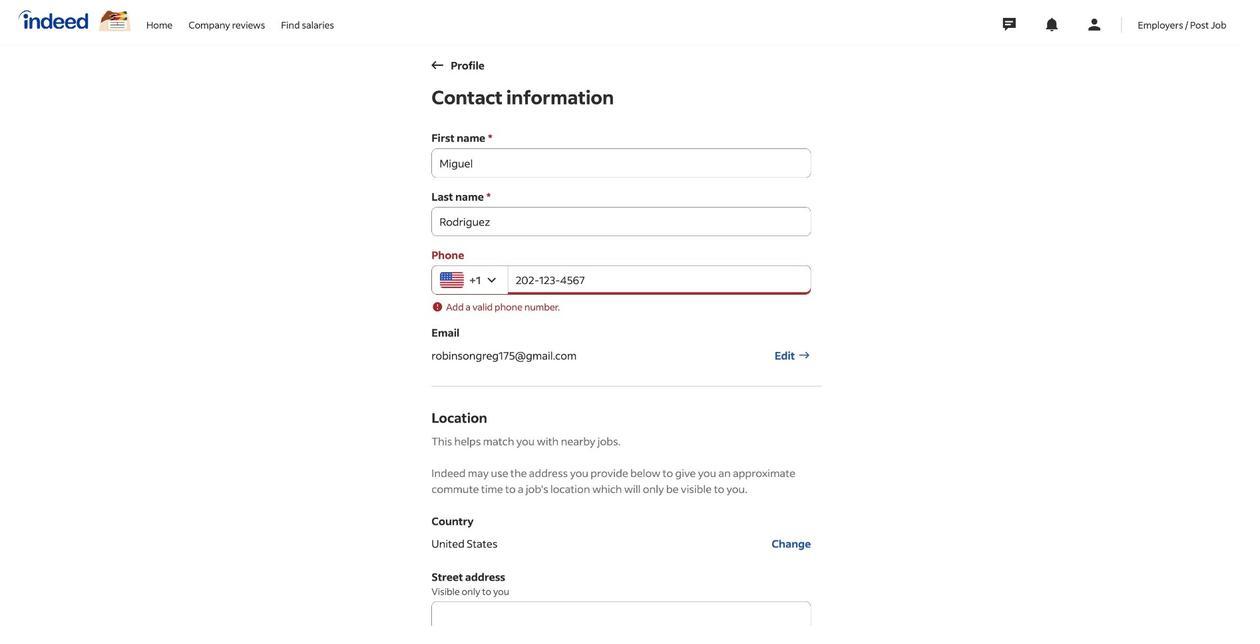 Task type: locate. For each thing, give the bounding box(es) containing it.
Type phone number telephone field
[[508, 266, 811, 295]]

None field
[[432, 149, 811, 178], [432, 207, 811, 236], [432, 602, 811, 627], [432, 149, 811, 178], [432, 207, 811, 236], [432, 602, 811, 627]]

contact information element
[[432, 85, 822, 627]]



Task type: vqa. For each thing, say whether or not it's contained in the screenshot.
First associated with First name *
no



